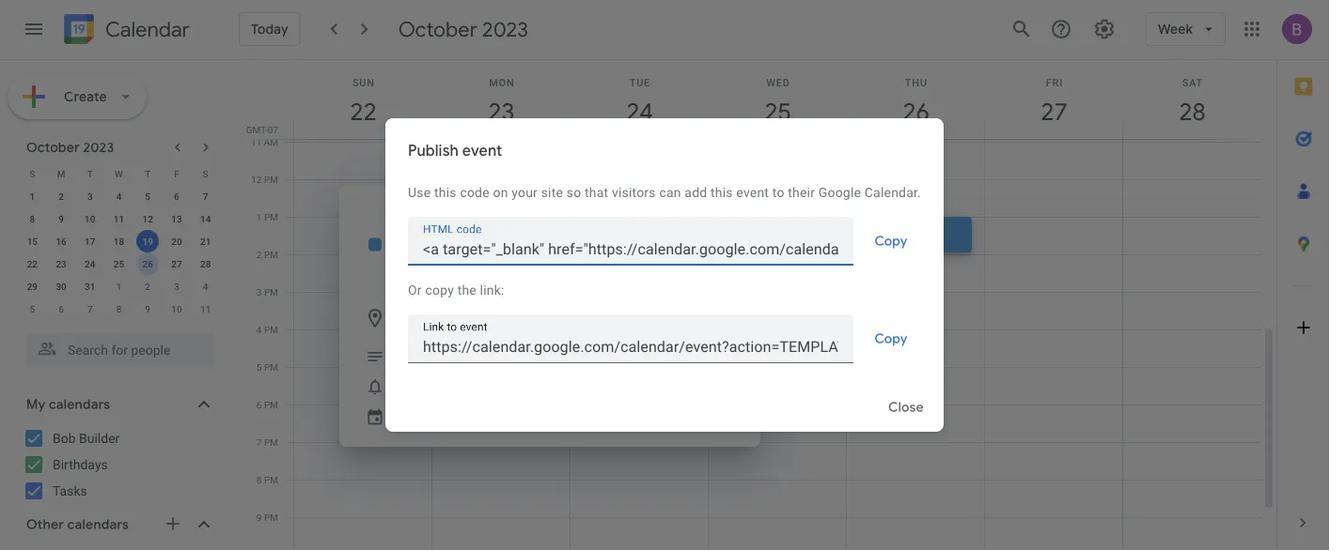 Task type: vqa. For each thing, say whether or not it's contained in the screenshot.


Task type: describe. For each thing, give the bounding box(es) containing it.
3 column header from the left
[[570, 60, 709, 139]]

0 vertical spatial 7
[[203, 191, 208, 202]]

0 horizontal spatial event
[[462, 141, 502, 161]]

w
[[115, 168, 123, 180]]

am
[[264, 136, 278, 148]]

use this code on your site so that visitors can add this event to their google calendar.
[[408, 185, 921, 200]]

november 5 element
[[21, 298, 44, 321]]

6 pm
[[257, 400, 278, 411]]

26 inside 26 element
[[142, 259, 153, 270]]

29
[[27, 281, 38, 292]]

1 s from the left
[[29, 168, 35, 180]]

calendar heading
[[102, 16, 190, 43]]

bob builder
[[53, 431, 120, 447]]

0 vertical spatial 6
[[174, 191, 179, 202]]

main drawer image
[[23, 18, 45, 40]]

my calendars list
[[4, 424, 233, 507]]

row containing 22
[[18, 253, 220, 275]]

7 pm
[[257, 437, 278, 448]]

12 for 12 pm
[[251, 174, 262, 185]]

19
[[142, 236, 153, 247]]

30 element
[[50, 275, 72, 298]]

9 pm
[[257, 512, 278, 524]]

2 for 2 pm
[[257, 249, 262, 260]]

6 for 6 pm
[[257, 400, 262, 411]]

1 column header from the left
[[293, 60, 432, 139]]

2:00pm
[[594, 262, 639, 277]]

16 element
[[50, 230, 72, 253]]

2 for november 2 element
[[145, 281, 150, 292]]

2 copy button from the top
[[861, 317, 921, 362]]

my calendars
[[26, 397, 110, 414]]

usa
[[494, 322, 517, 335]]

to
[[773, 185, 785, 200]]

8 pm
[[257, 475, 278, 486]]

calendar.
[[865, 185, 921, 200]]

27
[[171, 259, 182, 270]]

visitors
[[612, 185, 656, 200]]

november 10 element
[[165, 298, 188, 321]]

18
[[114, 236, 124, 247]]

1 horizontal spatial event
[[736, 185, 769, 200]]

title 1pm , los angeles
[[850, 220, 940, 247]]

grid containing title
[[241, 60, 1277, 551]]

9 for 9 pm
[[257, 512, 262, 524]]

3 for 3 pm
[[257, 287, 262, 298]]

23
[[56, 259, 67, 270]]

20 element
[[165, 230, 188, 253]]

2 pm
[[257, 249, 278, 260]]

or
[[408, 282, 422, 298]]

6 for november 6 element
[[58, 304, 64, 315]]

gmt-07
[[246, 124, 278, 135]]

26 cell
[[133, 253, 162, 275]]

pm for 5 pm
[[264, 362, 278, 373]]

0 vertical spatial october
[[398, 16, 478, 42]]

8 for november 8 element
[[116, 304, 122, 315]]

today
[[251, 21, 288, 38]]

17
[[85, 236, 95, 247]]

1 for 1 pm
[[257, 212, 262, 223]]

email event details image
[[644, 198, 663, 217]]

calendars for other calendars
[[67, 517, 129, 534]]

code
[[460, 185, 490, 200]]

5 column header from the left
[[846, 60, 985, 139]]

0 horizontal spatial 2
[[58, 191, 64, 202]]

site
[[541, 185, 563, 200]]

3 for november 3 element
[[174, 281, 179, 292]]

november 9 element
[[136, 298, 159, 321]]

title thursday, october 26 ⋅ 1:00 – 2:00pm
[[403, 232, 639, 277]]

pm for 1 pm
[[264, 212, 278, 223]]

1 vertical spatial 2023
[[83, 139, 114, 156]]

8 for 8 pm
[[257, 475, 262, 486]]

or copy the link:
[[408, 282, 504, 298]]

2 s from the left
[[203, 168, 208, 180]]

angeles inside the "los angeles los angeles, ca, usa"
[[429, 302, 477, 318]]

11 am
[[251, 136, 278, 148]]

11 for 11 element
[[114, 213, 124, 225]]

15
[[27, 236, 38, 247]]

12 pm
[[251, 174, 278, 185]]

4 pm
[[257, 324, 278, 336]]

on
[[493, 185, 508, 200]]

22 element
[[21, 253, 44, 275]]

today button
[[239, 12, 301, 46]]

11 for november 11 "element"
[[200, 304, 211, 315]]

publish event dialog
[[385, 118, 944, 432]]

tasks
[[53, 484, 87, 499]]

row containing 8
[[18, 208, 220, 230]]

18 element
[[108, 230, 130, 253]]

november 1 element
[[108, 275, 130, 298]]

25 element
[[108, 253, 130, 275]]

title for title 1pm , los angeles
[[850, 220, 873, 233]]

f
[[174, 168, 179, 180]]

other
[[26, 517, 64, 534]]

16
[[56, 236, 67, 247]]

row containing 29
[[18, 275, 220, 298]]

calendar element
[[60, 10, 190, 52]]

28
[[200, 259, 211, 270]]

copy
[[425, 282, 454, 298]]

12 for 12
[[142, 213, 153, 225]]

none text field inside publish event dialog
[[423, 236, 839, 263]]

0 vertical spatial october 2023
[[398, 16, 528, 42]]

add
[[685, 185, 707, 200]]

use
[[408, 185, 431, 200]]

row containing 15
[[18, 230, 220, 253]]

11 for 11 am
[[251, 136, 262, 148]]

google
[[819, 185, 861, 200]]

pm for 7 pm
[[264, 437, 278, 448]]

close button
[[876, 385, 936, 431]]

3 pm
[[257, 287, 278, 298]]

31 element
[[79, 275, 101, 298]]

thursday,
[[403, 262, 461, 277]]

1 t from the left
[[87, 168, 93, 180]]

28 element
[[194, 253, 217, 275]]

2 column header from the left
[[431, 60, 571, 139]]

21
[[200, 236, 211, 247]]

1 pm
[[257, 212, 278, 223]]

october 2023 grid
[[18, 163, 220, 321]]

23 element
[[50, 253, 72, 275]]



Task type: locate. For each thing, give the bounding box(es) containing it.
7 down 6 pm
[[257, 437, 262, 448]]

this
[[434, 185, 457, 200], [711, 185, 733, 200]]

1 vertical spatial calendars
[[67, 517, 129, 534]]

calendars for my calendars
[[49, 397, 110, 414]]

angeles,
[[426, 322, 470, 335]]

1 pm from the top
[[264, 174, 278, 185]]

1 horizontal spatial 2023
[[482, 16, 528, 42]]

their
[[788, 185, 815, 200]]

2 vertical spatial 8
[[257, 475, 262, 486]]

tab list
[[1278, 60, 1329, 497]]

2 vertical spatial october
[[465, 262, 512, 277]]

6 column header from the left
[[984, 60, 1123, 139]]

2 this from the left
[[711, 185, 733, 200]]

pm down 8 pm
[[264, 512, 278, 524]]

13 element
[[165, 208, 188, 230]]

pm for 12 pm
[[264, 174, 278, 185]]

9 up 16 element at the top left of page
[[58, 213, 64, 225]]

None text field
[[423, 236, 839, 263]]

4 for november 4 element
[[203, 281, 208, 292]]

pm down 4 pm
[[264, 362, 278, 373]]

1 vertical spatial 5
[[30, 304, 35, 315]]

event up code
[[462, 141, 502, 161]]

29 element
[[21, 275, 44, 298]]

13
[[171, 213, 182, 225]]

1 vertical spatial 9
[[145, 304, 150, 315]]

8 up "9 pm"
[[257, 475, 262, 486]]

pm for 8 pm
[[264, 475, 278, 486]]

angeles up the angeles,
[[429, 302, 477, 318]]

1 horizontal spatial this
[[711, 185, 733, 200]]

my calendars button
[[4, 390, 233, 420]]

1 this from the left
[[434, 185, 457, 200]]

1 copy button from the top
[[861, 219, 921, 264]]

copy up close
[[875, 331, 908, 348]]

copy
[[875, 233, 908, 250], [875, 331, 908, 348]]

26 left ⋅
[[516, 262, 531, 277]]

1 vertical spatial event
[[736, 185, 769, 200]]

1 horizontal spatial 2
[[145, 281, 150, 292]]

close
[[889, 400, 924, 416]]

2 down 26 element
[[145, 281, 150, 292]]

2 t from the left
[[145, 168, 151, 180]]

21 element
[[194, 230, 217, 253]]

11 up 18
[[114, 213, 124, 225]]

title inside title 1pm , los angeles
[[850, 220, 873, 233]]

7 up 14 element
[[203, 191, 208, 202]]

2 horizontal spatial 1
[[257, 212, 262, 223]]

0 vertical spatial los
[[878, 234, 896, 247]]

22
[[27, 259, 38, 270]]

november 8 element
[[108, 298, 130, 321]]

1 horizontal spatial s
[[203, 168, 208, 180]]

0 horizontal spatial 3
[[87, 191, 93, 202]]

1 horizontal spatial 3
[[174, 281, 179, 292]]

pm for 4 pm
[[264, 324, 278, 336]]

3 row from the top
[[18, 208, 220, 230]]

pm for 9 pm
[[264, 512, 278, 524]]

pm up 4 pm
[[264, 287, 278, 298]]

your
[[512, 185, 538, 200]]

12 inside row
[[142, 213, 153, 225]]

1 vertical spatial angeles
[[429, 302, 477, 318]]

9 for november 9 element
[[145, 304, 150, 315]]

title up thursday,
[[403, 232, 443, 259]]

3 down 2 pm
[[257, 287, 262, 298]]

s right f on the left
[[203, 168, 208, 180]]

2 vertical spatial 4
[[257, 324, 262, 336]]

2 vertical spatial 2
[[145, 281, 150, 292]]

5 up 12 element
[[145, 191, 150, 202]]

los inside title 1pm , los angeles
[[878, 234, 896, 247]]

the
[[457, 282, 477, 298]]

copy button up close
[[861, 317, 921, 362]]

9 inside grid
[[257, 512, 262, 524]]

2 row from the top
[[18, 185, 220, 208]]

2 horizontal spatial 3
[[257, 287, 262, 298]]

1 horizontal spatial 7
[[203, 191, 208, 202]]

5 down 29 element
[[30, 304, 35, 315]]

pm for 3 pm
[[264, 287, 278, 298]]

so
[[567, 185, 581, 200]]

los
[[878, 234, 896, 247], [403, 302, 425, 318], [403, 322, 422, 335]]

12 element
[[136, 208, 159, 230]]

3 up 10 element
[[87, 191, 93, 202]]

6 up 7 pm
[[257, 400, 262, 411]]

7 down 31 "element"
[[87, 304, 93, 315]]

column header
[[293, 60, 432, 139], [431, 60, 571, 139], [570, 60, 709, 139], [708, 60, 847, 139], [846, 60, 985, 139], [984, 60, 1123, 139], [1122, 60, 1262, 139]]

8 down november 1 element
[[116, 304, 122, 315]]

3 down the 27 element
[[174, 281, 179, 292]]

1 vertical spatial 10
[[171, 304, 182, 315]]

angeles
[[899, 234, 940, 247], [429, 302, 477, 318]]

november 3 element
[[165, 275, 188, 298]]

november 4 element
[[194, 275, 217, 298]]

1 horizontal spatial t
[[145, 168, 151, 180]]

pm down am
[[264, 174, 278, 185]]

calendars down the tasks
[[67, 517, 129, 534]]

1
[[30, 191, 35, 202], [257, 212, 262, 223], [116, 281, 122, 292]]

1 inside november 1 element
[[116, 281, 122, 292]]

copy for 2nd copy button from the top of the publish event dialog
[[875, 331, 908, 348]]

25
[[114, 259, 124, 270]]

0 vertical spatial 10
[[85, 213, 95, 225]]

0 vertical spatial 9
[[58, 213, 64, 225]]

11
[[251, 136, 262, 148], [114, 213, 124, 225], [200, 304, 211, 315]]

2 down m
[[58, 191, 64, 202]]

10 element
[[79, 208, 101, 230]]

5
[[145, 191, 150, 202], [30, 304, 35, 315], [257, 362, 262, 373]]

2 vertical spatial 11
[[200, 304, 211, 315]]

1 vertical spatial 12
[[142, 213, 153, 225]]

los right ,
[[878, 234, 896, 247]]

my
[[26, 397, 45, 414]]

11 down the gmt-
[[251, 136, 262, 148]]

pm down 3 pm
[[264, 324, 278, 336]]

3
[[87, 191, 93, 202], [174, 281, 179, 292], [257, 287, 262, 298]]

1pm
[[850, 234, 873, 247]]

2 vertical spatial 6
[[257, 400, 262, 411]]

14
[[200, 213, 211, 225]]

copy right 1pm
[[875, 233, 908, 250]]

9 pm from the top
[[264, 475, 278, 486]]

11 down november 4 element
[[200, 304, 211, 315]]

0 horizontal spatial t
[[87, 168, 93, 180]]

2 horizontal spatial 11
[[251, 136, 262, 148]]

12 down 11 am
[[251, 174, 262, 185]]

5 down 4 pm
[[257, 362, 262, 373]]

pm down 1 pm
[[264, 249, 278, 260]]

2 pm from the top
[[264, 212, 278, 223]]

15 element
[[21, 230, 44, 253]]

calendars
[[49, 397, 110, 414], [67, 517, 129, 534]]

t left w
[[87, 168, 93, 180]]

4 up 11 element
[[116, 191, 122, 202]]

row containing 5
[[18, 298, 220, 321]]

copy for first copy button from the top
[[875, 233, 908, 250]]

0 horizontal spatial 12
[[142, 213, 153, 225]]

october 2023
[[398, 16, 528, 42], [26, 139, 114, 156]]

publish
[[408, 141, 459, 161]]

event
[[462, 141, 502, 161], [736, 185, 769, 200]]

0 horizontal spatial title
[[403, 232, 443, 259]]

6 down 30 element at the left of page
[[58, 304, 64, 315]]

0 vertical spatial event
[[462, 141, 502, 161]]

los down or
[[403, 302, 425, 318]]

2 horizontal spatial 9
[[257, 512, 262, 524]]

title inside title thursday, october 26 ⋅ 1:00 – 2:00pm
[[403, 232, 443, 259]]

pm up "9 pm"
[[264, 475, 278, 486]]

november 2 element
[[136, 275, 159, 298]]

pm up 7 pm
[[264, 400, 278, 411]]

0 horizontal spatial s
[[29, 168, 35, 180]]

1 horizontal spatial october 2023
[[398, 16, 528, 42]]

1 vertical spatial october
[[26, 139, 80, 156]]

2 horizontal spatial 5
[[257, 362, 262, 373]]

26 inside title thursday, october 26 ⋅ 1:00 – 2:00pm
[[516, 262, 531, 277]]

10 up 17
[[85, 213, 95, 225]]

0 vertical spatial 2023
[[482, 16, 528, 42]]

2 vertical spatial 5
[[257, 362, 262, 373]]

0 horizontal spatial 1
[[30, 191, 35, 202]]

3 pm from the top
[[264, 249, 278, 260]]

7 for november 7 element
[[87, 304, 93, 315]]

2 horizontal spatial 8
[[257, 475, 262, 486]]

angeles right ,
[[899, 234, 940, 247]]

2 vertical spatial 9
[[257, 512, 262, 524]]

9 down november 2 element
[[145, 304, 150, 315]]

19, today element
[[136, 230, 159, 253]]

5 pm from the top
[[264, 324, 278, 336]]

–
[[582, 262, 590, 277]]

pm
[[264, 174, 278, 185], [264, 212, 278, 223], [264, 249, 278, 260], [264, 287, 278, 298], [264, 324, 278, 336], [264, 362, 278, 373], [264, 400, 278, 411], [264, 437, 278, 448], [264, 475, 278, 486], [264, 512, 278, 524]]

26
[[142, 259, 153, 270], [516, 262, 531, 277]]

0 horizontal spatial 10
[[85, 213, 95, 225]]

this right use
[[434, 185, 457, 200]]

,
[[873, 234, 875, 247]]

4
[[116, 191, 122, 202], [203, 281, 208, 292], [257, 324, 262, 336]]

0 vertical spatial 12
[[251, 174, 262, 185]]

row group
[[18, 185, 220, 321]]

delete event image
[[606, 198, 625, 217]]

12
[[251, 174, 262, 185], [142, 213, 153, 225]]

10
[[85, 213, 95, 225], [171, 304, 182, 315]]

1 for november 1 element
[[116, 281, 122, 292]]

1 up november 8 element
[[116, 281, 122, 292]]

0 vertical spatial 8
[[30, 213, 35, 225]]

0 vertical spatial 5
[[145, 191, 150, 202]]

1 vertical spatial los
[[403, 302, 425, 318]]

0 vertical spatial angeles
[[899, 234, 940, 247]]

10 for 10 element
[[85, 213, 95, 225]]

2 vertical spatial los
[[403, 322, 422, 335]]

1 vertical spatial october 2023
[[26, 139, 114, 156]]

0 vertical spatial 2
[[58, 191, 64, 202]]

4 row from the top
[[18, 230, 220, 253]]

24
[[85, 259, 95, 270]]

october
[[398, 16, 478, 42], [26, 139, 80, 156], [465, 262, 512, 277]]

4 down 3 pm
[[257, 324, 262, 336]]

1 horizontal spatial 4
[[203, 281, 208, 292]]

07
[[268, 124, 278, 135]]

2 down 1 pm
[[257, 249, 262, 260]]

october inside title thursday, october 26 ⋅ 1:00 – 2:00pm
[[465, 262, 512, 277]]

12 up the 19
[[142, 213, 153, 225]]

t
[[87, 168, 93, 180], [145, 168, 151, 180]]

s left m
[[29, 168, 35, 180]]

los angeles los angeles, ca, usa
[[403, 302, 517, 335]]

0 vertical spatial 4
[[116, 191, 122, 202]]

builder
[[79, 431, 120, 447]]

1 horizontal spatial 9
[[145, 304, 150, 315]]

other calendars button
[[4, 510, 233, 541]]

7 for 7 pm
[[257, 437, 262, 448]]

0 horizontal spatial 8
[[30, 213, 35, 225]]

2 horizontal spatial 7
[[257, 437, 262, 448]]

1 horizontal spatial angeles
[[899, 234, 940, 247]]

6 row from the top
[[18, 275, 220, 298]]

6 up 13 element
[[174, 191, 179, 202]]

19 cell
[[133, 230, 162, 253]]

24 element
[[79, 253, 101, 275]]

10 for the november 10 element
[[171, 304, 182, 315]]

s
[[29, 168, 35, 180], [203, 168, 208, 180]]

bob
[[53, 431, 76, 447]]

5 for 5 pm
[[257, 362, 262, 373]]

1 row from the top
[[18, 163, 220, 185]]

2 vertical spatial 1
[[116, 281, 122, 292]]

0 horizontal spatial 4
[[116, 191, 122, 202]]

4 up november 11 "element"
[[203, 281, 208, 292]]

calendars up bob builder
[[49, 397, 110, 414]]

1 horizontal spatial 1
[[116, 281, 122, 292]]

calendar
[[105, 16, 190, 43]]

ca,
[[473, 322, 491, 335]]

pm down 6 pm
[[264, 437, 278, 448]]

1 vertical spatial copy button
[[861, 317, 921, 362]]

7 column header from the left
[[1122, 60, 1262, 139]]

gmt-
[[246, 124, 268, 135]]

pm for 2 pm
[[264, 249, 278, 260]]

1 horizontal spatial 12
[[251, 174, 262, 185]]

2 copy from the top
[[875, 331, 908, 348]]

7 pm from the top
[[264, 400, 278, 411]]

1 horizontal spatial 26
[[516, 262, 531, 277]]

5 row from the top
[[18, 253, 220, 275]]

0 horizontal spatial october 2023
[[26, 139, 114, 156]]

title up 1pm
[[850, 220, 873, 233]]

1 copy from the top
[[875, 233, 908, 250]]

0 horizontal spatial 11
[[114, 213, 124, 225]]

1 horizontal spatial 8
[[116, 304, 122, 315]]

title heading
[[403, 232, 443, 259]]

row containing 1
[[18, 185, 220, 208]]

row containing s
[[18, 163, 220, 185]]

1 horizontal spatial 6
[[174, 191, 179, 202]]

11 inside "element"
[[200, 304, 211, 315]]

1 horizontal spatial 5
[[145, 191, 150, 202]]

9 down 8 pm
[[257, 512, 262, 524]]

None search field
[[0, 326, 233, 368]]

1 vertical spatial 1
[[257, 212, 262, 223]]

0 horizontal spatial 7
[[87, 304, 93, 315]]

2 horizontal spatial 2
[[257, 249, 262, 260]]

0 horizontal spatial 5
[[30, 304, 35, 315]]

27 element
[[165, 253, 188, 275]]

publish event
[[408, 141, 502, 161]]

event left the to
[[736, 185, 769, 200]]

pm up 2 pm
[[264, 212, 278, 223]]

1:00
[[552, 262, 578, 277]]

copy button down calendar.
[[861, 219, 921, 264]]

0 horizontal spatial 26
[[142, 259, 153, 270]]

m
[[57, 168, 65, 180]]

1 vertical spatial 7
[[87, 304, 93, 315]]

copy button
[[861, 219, 921, 264], [861, 317, 921, 362]]

t left f on the left
[[145, 168, 151, 180]]

31
[[85, 281, 95, 292]]

None text field
[[423, 334, 839, 361]]

2023
[[482, 16, 528, 42], [83, 139, 114, 156]]

26 element
[[136, 253, 159, 275]]

5 pm
[[257, 362, 278, 373]]

7 row from the top
[[18, 298, 220, 321]]

4 pm from the top
[[264, 287, 278, 298]]

0 horizontal spatial 9
[[58, 213, 64, 225]]

17 element
[[79, 230, 101, 253]]

7
[[203, 191, 208, 202], [87, 304, 93, 315], [257, 437, 262, 448]]

0 vertical spatial 1
[[30, 191, 35, 202]]

5 for november 5 element
[[30, 304, 35, 315]]

link:
[[480, 282, 504, 298]]

1 vertical spatial 4
[[203, 281, 208, 292]]

1 horizontal spatial 10
[[171, 304, 182, 315]]

1 vertical spatial 6
[[58, 304, 64, 315]]

none text field inside publish event dialog
[[423, 334, 839, 361]]

november 7 element
[[79, 298, 101, 321]]

birthdays
[[53, 457, 108, 473]]

0 vertical spatial 11
[[251, 136, 262, 148]]

2 vertical spatial 7
[[257, 437, 262, 448]]

1 up 15 element
[[30, 191, 35, 202]]

1 vertical spatial 2
[[257, 249, 262, 260]]

this right 'add'
[[711, 185, 733, 200]]

november 11 element
[[194, 298, 217, 321]]

0 vertical spatial copy
[[875, 233, 908, 250]]

8 pm from the top
[[264, 437, 278, 448]]

grid
[[241, 60, 1277, 551]]

10 pm from the top
[[264, 512, 278, 524]]

10 down november 3 element
[[171, 304, 182, 315]]

1 down 12 pm
[[257, 212, 262, 223]]

14 element
[[194, 208, 217, 230]]

other calendars
[[26, 517, 129, 534]]

0 horizontal spatial 2023
[[83, 139, 114, 156]]

11 element
[[108, 208, 130, 230]]

0 horizontal spatial 6
[[58, 304, 64, 315]]

2 horizontal spatial 6
[[257, 400, 262, 411]]

that
[[585, 185, 609, 200]]

2 horizontal spatial 4
[[257, 324, 262, 336]]

row
[[18, 163, 220, 185], [18, 185, 220, 208], [18, 208, 220, 230], [18, 230, 220, 253], [18, 253, 220, 275], [18, 275, 220, 298], [18, 298, 220, 321]]

pm for 6 pm
[[264, 400, 278, 411]]

7 inside grid
[[257, 437, 262, 448]]

30
[[56, 281, 67, 292]]

4 for 4 pm
[[257, 324, 262, 336]]

row group containing 1
[[18, 185, 220, 321]]

20
[[171, 236, 182, 247]]

⋅
[[539, 262, 544, 277]]

description
[[403, 349, 472, 365]]

2
[[58, 191, 64, 202], [257, 249, 262, 260], [145, 281, 150, 292]]

4 column header from the left
[[708, 60, 847, 139]]

1 horizontal spatial 11
[[200, 304, 211, 315]]

0 horizontal spatial this
[[434, 185, 457, 200]]

26 down the 19
[[142, 259, 153, 270]]

los left the angeles,
[[403, 322, 422, 335]]

8 up 15 element
[[30, 213, 35, 225]]

november 6 element
[[50, 298, 72, 321]]

0 vertical spatial copy button
[[861, 219, 921, 264]]

can
[[659, 185, 681, 200]]

1 vertical spatial copy
[[875, 331, 908, 348]]

6 pm from the top
[[264, 362, 278, 373]]

0 vertical spatial calendars
[[49, 397, 110, 414]]

0 horizontal spatial angeles
[[429, 302, 477, 318]]

angeles inside title 1pm , los angeles
[[899, 234, 940, 247]]

title for title thursday, october 26 ⋅ 1:00 – 2:00pm
[[403, 232, 443, 259]]

1 horizontal spatial title
[[850, 220, 873, 233]]



